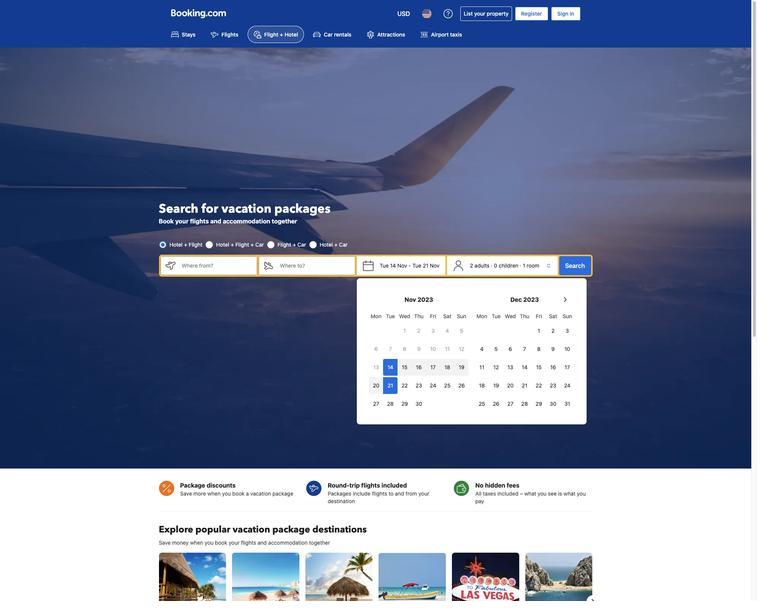 Task type: describe. For each thing, give the bounding box(es) containing it.
31
[[565, 401, 571, 407]]

24 Dec 2023 checkbox
[[561, 377, 575, 394]]

mon for dec
[[477, 313, 488, 320]]

see
[[549, 490, 557, 497]]

14 for 14 nov 2023 option
[[388, 364, 394, 371]]

you right is in the right bottom of the page
[[578, 490, 586, 497]]

14 Dec 2023 checkbox
[[518, 359, 532, 376]]

sign in
[[558, 10, 575, 17]]

6 Nov 2023 checkbox
[[369, 341, 384, 358]]

10 for 10 checkbox
[[431, 346, 436, 352]]

tue up the 5 dec 2023 option
[[492, 313, 501, 320]]

rentals
[[335, 31, 352, 38]]

flight + hotel
[[265, 31, 298, 38]]

sun for dec 2023
[[563, 313, 573, 320]]

18 cell
[[441, 358, 455, 376]]

24 for 24 option
[[565, 382, 571, 389]]

13 Nov 2023 checkbox
[[369, 359, 384, 376]]

28 Nov 2023 checkbox
[[384, 396, 398, 412]]

3 Nov 2023 checkbox
[[426, 323, 441, 339]]

you inside explore popular vacation package destinations save money when you book your flights and accommodation together
[[205, 540, 214, 546]]

round-trip flights included packages include flights to and from your destination
[[328, 482, 430, 504]]

include
[[353, 490, 371, 497]]

hotel for hotel + car
[[320, 241, 333, 248]]

1 for nov 2023
[[404, 328, 406, 334]]

8 for 8 option
[[538, 346, 541, 352]]

25 Dec 2023 checkbox
[[475, 396, 490, 412]]

taxis
[[451, 31, 463, 38]]

8 for 8 nov 2023 checkbox
[[403, 346, 407, 352]]

destinations
[[313, 524, 367, 536]]

22 Dec 2023 checkbox
[[532, 377, 547, 394]]

room
[[527, 262, 540, 269]]

12 Dec 2023 checkbox
[[490, 359, 504, 376]]

29 for 29 nov 2023 option
[[402, 401, 408, 407]]

explore popular vacation package destinations region
[[153, 553, 599, 601]]

1 horizontal spatial 1
[[523, 262, 526, 269]]

for
[[202, 201, 219, 217]]

when inside package discounts save more when you book a vacation package
[[208, 490, 221, 497]]

11 Dec 2023 checkbox
[[475, 359, 490, 376]]

tue up "7 nov 2023" checkbox
[[386, 313, 395, 320]]

19 for 19 nov 2023 option at the right bottom of the page
[[459, 364, 465, 371]]

5 Dec 2023 checkbox
[[490, 341, 504, 358]]

flights link
[[205, 26, 245, 43]]

16 Nov 2023 checkbox
[[412, 359, 426, 376]]

flights inside explore popular vacation package destinations save money when you book your flights and accommodation together
[[241, 540, 256, 546]]

tue left "-"
[[380, 262, 389, 269]]

14 Nov 2023 checkbox
[[384, 359, 398, 376]]

29 Nov 2023 checkbox
[[398, 396, 412, 412]]

dec
[[511, 296, 522, 303]]

explore popular vacation package destinations save money when you book your flights and accommodation together
[[159, 524, 367, 546]]

22 for 22 checkbox
[[402, 382, 408, 389]]

no
[[476, 482, 484, 489]]

7 for 7 dec 2023 checkbox
[[524, 346, 527, 352]]

book inside explore popular vacation package destinations save money when you book your flights and accommodation together
[[215, 540, 227, 546]]

no hidden fees all taxes included – what you see is what you pay
[[476, 482, 586, 504]]

round-
[[328, 482, 350, 489]]

all
[[476, 490, 482, 497]]

stays link
[[165, 26, 202, 43]]

vacation inside package discounts save more when you book a vacation package
[[251, 490, 271, 497]]

flights inside search for vacation packages book your flights and accommodation together
[[190, 218, 209, 225]]

money
[[172, 540, 189, 546]]

0
[[495, 262, 498, 269]]

grid for nov
[[369, 309, 469, 412]]

wed for dec 2023
[[505, 313, 516, 320]]

a
[[246, 490, 249, 497]]

from
[[406, 490, 417, 497]]

you inside package discounts save more when you book a vacation package
[[222, 490, 231, 497]]

hotel for hotel + flight
[[170, 241, 183, 248]]

sat for dec 2023
[[550, 313, 558, 320]]

thu for dec
[[520, 313, 530, 320]]

children
[[499, 262, 519, 269]]

pay
[[476, 498, 485, 504]]

21 for 21 nov 2023 'checkbox'
[[388, 382, 394, 389]]

2 · from the left
[[520, 262, 522, 269]]

adults
[[475, 262, 490, 269]]

flights
[[222, 31, 239, 38]]

fees
[[507, 482, 520, 489]]

20 Nov 2023 checkbox
[[369, 377, 384, 394]]

is
[[559, 490, 563, 497]]

17 for 17 dec 2023 checkbox
[[565, 364, 571, 371]]

attractions link
[[361, 26, 412, 43]]

27 for the '27 nov 2023' option
[[373, 401, 380, 407]]

property
[[487, 10, 509, 17]]

5 for the 5 dec 2023 option
[[495, 346, 498, 352]]

packages
[[328, 490, 352, 497]]

21 Dec 2023 checkbox
[[518, 377, 532, 394]]

6 Dec 2023 checkbox
[[504, 341, 518, 358]]

airport taxis link
[[415, 26, 469, 43]]

12 for 12 nov 2023 option
[[459, 346, 465, 352]]

popular
[[196, 524, 231, 536]]

airport
[[432, 31, 449, 38]]

-
[[409, 262, 411, 269]]

7 Dec 2023 checkbox
[[518, 341, 532, 358]]

when inside explore popular vacation package destinations save money when you book your flights and accommodation together
[[190, 540, 203, 546]]

save inside package discounts save more when you book a vacation package
[[180, 490, 192, 497]]

16 cell
[[412, 358, 426, 376]]

+ for hotel + flight
[[184, 241, 188, 248]]

23 Dec 2023 checkbox
[[547, 377, 561, 394]]

14 for 14 checkbox
[[522, 364, 528, 371]]

your inside search for vacation packages book your flights and accommodation together
[[175, 218, 189, 225]]

you left see
[[538, 490, 547, 497]]

15 Dec 2023 checkbox
[[532, 359, 547, 376]]

airport taxis
[[432, 31, 463, 38]]

3 for dec 2023
[[566, 328, 570, 334]]

2023 for dec 2023
[[524, 296, 539, 303]]

fri for dec 2023
[[536, 313, 543, 320]]

2 adults · 0 children · 1 room
[[470, 262, 540, 269]]

book
[[159, 218, 174, 225]]

30 for 30 checkbox
[[416, 401, 423, 407]]

list your property
[[464, 10, 509, 17]]

26 for 26 option
[[493, 401, 500, 407]]

1 horizontal spatial 21
[[423, 262, 429, 269]]

4 for 4 option on the bottom right of the page
[[481, 346, 484, 352]]

car rentals
[[324, 31, 352, 38]]

1 what from the left
[[525, 490, 537, 497]]

19 cell
[[455, 358, 469, 376]]

2 for dec 2023
[[552, 328, 555, 334]]

sign
[[558, 10, 569, 17]]

6 for 6 "checkbox"
[[509, 346, 513, 352]]

packages
[[275, 201, 331, 217]]

search for vacation packages book your flights and accommodation together
[[159, 201, 331, 225]]

included inside round-trip flights included packages include flights to and from your destination
[[382, 482, 407, 489]]

9 for "9 dec 2023" 'checkbox'
[[552, 346, 555, 352]]

9 Dec 2023 checkbox
[[547, 341, 561, 358]]

22 Nov 2023 checkbox
[[398, 377, 412, 394]]

discounts
[[207, 482, 236, 489]]

to
[[389, 490, 394, 497]]

8 Nov 2023 checkbox
[[398, 341, 412, 358]]

23 for 23 nov 2023 option
[[416, 382, 423, 389]]

explore
[[159, 524, 193, 536]]

1 · from the left
[[492, 262, 493, 269]]

+ for flight + car
[[293, 241, 296, 248]]

vacation for package
[[233, 524, 270, 536]]

trip
[[350, 482, 360, 489]]

grid for dec
[[475, 309, 575, 412]]

wed for nov 2023
[[400, 313, 411, 320]]

+ for flight + hotel
[[280, 31, 283, 38]]

and inside search for vacation packages book your flights and accommodation together
[[211, 218, 222, 225]]

26 Nov 2023 checkbox
[[455, 377, 469, 394]]

car inside car rentals link
[[324, 31, 333, 38]]

21 for 21 dec 2023 option
[[522, 382, 528, 389]]

10 for 10 dec 2023 checkbox
[[565, 346, 571, 352]]

24 Nov 2023 checkbox
[[426, 377, 441, 394]]



Task type: locate. For each thing, give the bounding box(es) containing it.
2 vertical spatial vacation
[[233, 524, 270, 536]]

23 right 22 checkbox
[[416, 382, 423, 389]]

1 horizontal spatial 10
[[565, 346, 571, 352]]

20 for 20 dec 2023 checkbox
[[508, 382, 514, 389]]

1 vertical spatial 11
[[480, 364, 485, 371]]

14
[[391, 262, 396, 269], [388, 364, 394, 371], [522, 364, 528, 371]]

2 20 from the left
[[508, 382, 514, 389]]

1 vertical spatial together
[[309, 540, 330, 546]]

1 horizontal spatial included
[[498, 490, 519, 497]]

20 inside checkbox
[[508, 382, 514, 389]]

13 inside checkbox
[[508, 364, 514, 371]]

29 right 28 dec 2023 option
[[536, 401, 543, 407]]

0 horizontal spatial and
[[211, 218, 222, 225]]

31 Dec 2023 checkbox
[[561, 396, 575, 412]]

21 Nov 2023 checkbox
[[384, 377, 398, 394]]

your inside explore popular vacation package destinations save money when you book your flights and accommodation together
[[229, 540, 240, 546]]

0 horizontal spatial 11
[[445, 346, 450, 352]]

0 horizontal spatial 25
[[445, 382, 451, 389]]

2 left the adults
[[470, 262, 474, 269]]

search
[[159, 201, 199, 217], [566, 262, 586, 269]]

1 horizontal spatial 2023
[[524, 296, 539, 303]]

27 Dec 2023 checkbox
[[504, 396, 518, 412]]

20 left 21 nov 2023 'checkbox'
[[373, 382, 380, 389]]

included up to
[[382, 482, 407, 489]]

16 Dec 2023 checkbox
[[547, 359, 561, 376]]

14 inside checkbox
[[522, 364, 528, 371]]

mon for nov
[[371, 313, 382, 320]]

28 for '28' checkbox
[[388, 401, 394, 407]]

2 23 from the left
[[550, 382, 557, 389]]

25 Nov 2023 checkbox
[[441, 377, 455, 394]]

fri up 3 checkbox
[[430, 313, 437, 320]]

29 inside checkbox
[[536, 401, 543, 407]]

flight
[[265, 31, 279, 38], [189, 241, 203, 248], [236, 241, 249, 248], [278, 241, 292, 248]]

1 grid from the left
[[369, 309, 469, 412]]

1 horizontal spatial 18
[[480, 382, 485, 389]]

usd
[[398, 10, 410, 17]]

8 inside checkbox
[[403, 346, 407, 352]]

10 right "9 dec 2023" 'checkbox'
[[565, 346, 571, 352]]

28 right 27 checkbox
[[522, 401, 528, 407]]

2 right 1 dec 2023 option
[[552, 328, 555, 334]]

+ for hotel + flight + car
[[231, 241, 234, 248]]

2 13 from the left
[[508, 364, 514, 371]]

12 right 11 option
[[494, 364, 499, 371]]

12 inside the 12 option
[[494, 364, 499, 371]]

13 left 14 nov 2023 option
[[374, 364, 379, 371]]

12 right the '11 nov 2023' checkbox
[[459, 346, 465, 352]]

included
[[382, 482, 407, 489], [498, 490, 519, 497]]

18 Dec 2023 checkbox
[[475, 377, 490, 394]]

you down the popular
[[205, 540, 214, 546]]

12 for the 12 option
[[494, 364, 499, 371]]

0 horizontal spatial 12
[[459, 346, 465, 352]]

2 horizontal spatial 2
[[552, 328, 555, 334]]

1 vertical spatial accommodation
[[268, 540, 308, 546]]

0 horizontal spatial 17
[[431, 364, 436, 371]]

12 inside 12 nov 2023 option
[[459, 346, 465, 352]]

1 20 from the left
[[373, 382, 380, 389]]

1 15 from the left
[[402, 364, 408, 371]]

nov 2023
[[405, 296, 434, 303]]

nov up 1 nov 2023 checkbox
[[405, 296, 417, 303]]

22 for 22 checkbox on the bottom right of the page
[[536, 382, 543, 389]]

2 22 from the left
[[536, 382, 543, 389]]

1 horizontal spatial ·
[[520, 262, 522, 269]]

2 28 from the left
[[522, 401, 528, 407]]

30 inside 'option'
[[550, 401, 557, 407]]

fri for nov 2023
[[430, 313, 437, 320]]

1 horizontal spatial sat
[[550, 313, 558, 320]]

0 vertical spatial save
[[180, 490, 192, 497]]

more
[[194, 490, 206, 497]]

your right from
[[419, 490, 430, 497]]

0 horizontal spatial 6
[[375, 346, 378, 352]]

28 inside option
[[522, 401, 528, 407]]

7 inside 7 dec 2023 checkbox
[[524, 346, 527, 352]]

4 Nov 2023 checkbox
[[441, 323, 455, 339]]

package discounts save more when you book a vacation package
[[180, 482, 294, 497]]

1 16 from the left
[[416, 364, 422, 371]]

14 left "-"
[[391, 262, 396, 269]]

1 7 from the left
[[389, 346, 392, 352]]

30 for 30 dec 2023 'option'
[[550, 401, 557, 407]]

6 left "7 nov 2023" checkbox
[[375, 346, 378, 352]]

2023 right dec
[[524, 296, 539, 303]]

28 for 28 dec 2023 option
[[522, 401, 528, 407]]

19 Nov 2023 checkbox
[[455, 359, 469, 376]]

18 for the 18 nov 2023 checkbox
[[445, 364, 451, 371]]

6 for 6 nov 2023 checkbox
[[375, 346, 378, 352]]

1 vertical spatial and
[[395, 490, 405, 497]]

13 for 13 dec 2023 checkbox
[[508, 364, 514, 371]]

1 9 from the left
[[418, 346, 421, 352]]

next image
[[589, 597, 598, 601]]

1 vertical spatial save
[[159, 540, 171, 546]]

0 vertical spatial 5
[[460, 328, 464, 334]]

1 horizontal spatial sun
[[563, 313, 573, 320]]

thu for nov
[[415, 313, 424, 320]]

flight + car
[[278, 241, 306, 248]]

mon
[[371, 313, 382, 320], [477, 313, 488, 320]]

–
[[520, 490, 523, 497]]

hotel + flight + car
[[216, 241, 264, 248]]

25 inside option
[[479, 401, 486, 407]]

10 Nov 2023 checkbox
[[426, 341, 441, 358]]

1 left room
[[523, 262, 526, 269]]

11 Nov 2023 checkbox
[[441, 341, 455, 358]]

21 right "-"
[[423, 262, 429, 269]]

1 fri from the left
[[430, 313, 437, 320]]

13 inside option
[[374, 364, 379, 371]]

7
[[389, 346, 392, 352], [524, 346, 527, 352]]

book
[[233, 490, 245, 497], [215, 540, 227, 546]]

1 wed from the left
[[400, 313, 411, 320]]

1 27 from the left
[[373, 401, 380, 407]]

17 inside checkbox
[[565, 364, 571, 371]]

destination
[[328, 498, 355, 504]]

23 for the 23 dec 2023 option
[[550, 382, 557, 389]]

1 horizontal spatial book
[[233, 490, 245, 497]]

· right children
[[520, 262, 522, 269]]

29 for 29 dec 2023 checkbox
[[536, 401, 543, 407]]

26 right 25 dec 2023 option on the right of the page
[[493, 401, 500, 407]]

2023
[[418, 296, 434, 303], [524, 296, 539, 303]]

stays
[[182, 31, 196, 38]]

1 horizontal spatial 30
[[550, 401, 557, 407]]

0 horizontal spatial 20
[[373, 382, 380, 389]]

you down discounts
[[222, 490, 231, 497]]

29 Dec 2023 checkbox
[[532, 396, 547, 412]]

6
[[375, 346, 378, 352], [509, 346, 513, 352]]

5 for 5 checkbox
[[460, 328, 464, 334]]

2 sat from the left
[[550, 313, 558, 320]]

28 Dec 2023 checkbox
[[518, 396, 532, 412]]

8 left "9 dec 2023" 'checkbox'
[[538, 346, 541, 352]]

0 vertical spatial included
[[382, 482, 407, 489]]

22 inside 22 checkbox
[[536, 382, 543, 389]]

26 inside checkbox
[[459, 382, 465, 389]]

vacation up hotel + flight + car
[[222, 201, 272, 217]]

1 left 2 nov 2023 "option"
[[404, 328, 406, 334]]

1 horizontal spatial and
[[258, 540, 267, 546]]

1 vertical spatial 19
[[494, 382, 500, 389]]

0 vertical spatial together
[[272, 218, 298, 225]]

26
[[459, 382, 465, 389], [493, 401, 500, 407]]

together inside explore popular vacation package destinations save money when you book your flights and accommodation together
[[309, 540, 330, 546]]

0 horizontal spatial sat
[[444, 313, 452, 320]]

1 13 from the left
[[374, 364, 379, 371]]

21 inside 'checkbox'
[[388, 382, 394, 389]]

search button
[[560, 256, 592, 275]]

18 inside option
[[480, 382, 485, 389]]

1 vertical spatial 5
[[495, 346, 498, 352]]

8 right "7 nov 2023" checkbox
[[403, 346, 407, 352]]

0 horizontal spatial save
[[159, 540, 171, 546]]

17 inside option
[[431, 364, 436, 371]]

accommodation
[[223, 218, 271, 225], [268, 540, 308, 546]]

1 horizontal spatial 20
[[508, 382, 514, 389]]

dec 2023
[[511, 296, 539, 303]]

1 23 from the left
[[416, 382, 423, 389]]

0 vertical spatial book
[[233, 490, 245, 497]]

and inside explore popular vacation package destinations save money when you book your flights and accommodation together
[[258, 540, 267, 546]]

0 horizontal spatial 2023
[[418, 296, 434, 303]]

15 left 16 checkbox on the bottom right of page
[[537, 364, 542, 371]]

accommodation inside explore popular vacation package destinations save money when you book your flights and accommodation together
[[268, 540, 308, 546]]

2 thu from the left
[[520, 313, 530, 320]]

1 horizontal spatial grid
[[475, 309, 575, 412]]

sun
[[457, 313, 467, 320], [563, 313, 573, 320]]

22 inside 22 checkbox
[[402, 382, 408, 389]]

when
[[208, 490, 221, 497], [190, 540, 203, 546]]

0 vertical spatial 4
[[446, 328, 450, 334]]

2 Nov 2023 checkbox
[[412, 323, 426, 339]]

accommodation inside search for vacation packages book your flights and accommodation together
[[223, 218, 271, 225]]

2 package from the top
[[273, 524, 311, 536]]

20 Dec 2023 checkbox
[[504, 377, 518, 394]]

save inside explore popular vacation package destinations save money when you book your flights and accommodation together
[[159, 540, 171, 546]]

save
[[180, 490, 192, 497], [159, 540, 171, 546]]

booking.com online hotel reservations image
[[171, 9, 226, 18]]

book down the popular
[[215, 540, 227, 546]]

18 Nov 2023 checkbox
[[441, 359, 455, 376]]

register link
[[516, 7, 549, 21]]

27
[[373, 401, 380, 407], [508, 401, 514, 407]]

when right money
[[190, 540, 203, 546]]

0 horizontal spatial 19
[[459, 364, 465, 371]]

8
[[403, 346, 407, 352], [538, 346, 541, 352]]

1 3 from the left
[[432, 328, 435, 334]]

2 fri from the left
[[536, 313, 543, 320]]

mon up 4 option on the bottom right of the page
[[477, 313, 488, 320]]

27 Nov 2023 checkbox
[[369, 396, 384, 412]]

27 inside option
[[373, 401, 380, 407]]

2 8 from the left
[[538, 346, 541, 352]]

1 vertical spatial 4
[[481, 346, 484, 352]]

sat
[[444, 313, 452, 320], [550, 313, 558, 320]]

24 for "24" option in the right of the page
[[430, 382, 437, 389]]

13 right the 12 option
[[508, 364, 514, 371]]

included down fees
[[498, 490, 519, 497]]

together inside search for vacation packages book your flights and accommodation together
[[272, 218, 298, 225]]

6 inside checkbox
[[375, 346, 378, 352]]

sat for nov 2023
[[444, 313, 452, 320]]

0 horizontal spatial 18
[[445, 364, 451, 371]]

2 6 from the left
[[509, 346, 513, 352]]

14 inside option
[[388, 364, 394, 371]]

2 right 1 nov 2023 checkbox
[[418, 328, 421, 334]]

list
[[464, 10, 473, 17]]

5 right 4 option on the bottom right of the page
[[495, 346, 498, 352]]

24 inside option
[[565, 382, 571, 389]]

1 vertical spatial 26
[[493, 401, 500, 407]]

2 7 from the left
[[524, 346, 527, 352]]

tue right "-"
[[413, 262, 422, 269]]

5 inside option
[[495, 346, 498, 352]]

nov left "-"
[[398, 262, 408, 269]]

16 right 15 option
[[416, 364, 422, 371]]

0 horizontal spatial 5
[[460, 328, 464, 334]]

vacation for packages
[[222, 201, 272, 217]]

5 right 4 nov 2023 checkbox
[[460, 328, 464, 334]]

9 Nov 2023 checkbox
[[412, 341, 426, 358]]

together
[[272, 218, 298, 225], [309, 540, 330, 546]]

2 17 from the left
[[565, 364, 571, 371]]

search inside search for vacation packages book your flights and accommodation together
[[159, 201, 199, 217]]

4 right 3 checkbox
[[446, 328, 450, 334]]

+ for hotel + car
[[335, 241, 338, 248]]

0 vertical spatial package
[[273, 490, 294, 497]]

5
[[460, 328, 464, 334], [495, 346, 498, 352]]

19 inside option
[[459, 364, 465, 371]]

attractions
[[378, 31, 406, 38]]

1 Nov 2023 checkbox
[[398, 323, 412, 339]]

13 Dec 2023 checkbox
[[504, 359, 518, 376]]

1 horizontal spatial thu
[[520, 313, 530, 320]]

26 for 26 nov 2023 checkbox
[[459, 382, 465, 389]]

0 horizontal spatial 27
[[373, 401, 380, 407]]

1 horizontal spatial 23
[[550, 382, 557, 389]]

7 right 6 nov 2023 checkbox
[[389, 346, 392, 352]]

sat up 2 checkbox on the right bottom of page
[[550, 313, 558, 320]]

2 inside 2 checkbox
[[552, 328, 555, 334]]

· left 0
[[492, 262, 493, 269]]

19 Dec 2023 checkbox
[[490, 377, 504, 394]]

4 Dec 2023 checkbox
[[475, 341, 490, 358]]

1 package from the top
[[273, 490, 294, 497]]

1 29 from the left
[[402, 401, 408, 407]]

0 horizontal spatial book
[[215, 540, 227, 546]]

sun up 5 checkbox
[[457, 313, 467, 320]]

11
[[445, 346, 450, 352], [480, 364, 485, 371]]

1 horizontal spatial 22
[[536, 382, 543, 389]]

2 horizontal spatial and
[[395, 490, 405, 497]]

hotel + flight
[[170, 241, 203, 248]]

package inside package discounts save more when you book a vacation package
[[273, 490, 294, 497]]

7 left 8 option
[[524, 346, 527, 352]]

what
[[525, 490, 537, 497], [564, 490, 576, 497]]

and inside round-trip flights included packages include flights to and from your destination
[[395, 490, 405, 497]]

included inside no hidden fees all taxes included – what you see is what you pay
[[498, 490, 519, 497]]

2 30 from the left
[[550, 401, 557, 407]]

1 sat from the left
[[444, 313, 452, 320]]

11 left the 12 option
[[480, 364, 485, 371]]

1 horizontal spatial 11
[[480, 364, 485, 371]]

8 inside option
[[538, 346, 541, 352]]

10 left the '11 nov 2023' checkbox
[[431, 346, 436, 352]]

register
[[522, 10, 543, 17]]

save down package
[[180, 490, 192, 497]]

11 for 11 option
[[480, 364, 485, 371]]

26 Dec 2023 checkbox
[[490, 396, 504, 412]]

Where to? field
[[274, 256, 356, 275]]

2 vertical spatial and
[[258, 540, 267, 546]]

grid
[[369, 309, 469, 412], [475, 309, 575, 412]]

2
[[470, 262, 474, 269], [418, 328, 421, 334], [552, 328, 555, 334]]

22 right 21 nov 2023 'checkbox'
[[402, 382, 408, 389]]

7 inside "7 nov 2023" checkbox
[[389, 346, 392, 352]]

1 sun from the left
[[457, 313, 467, 320]]

1 horizontal spatial mon
[[477, 313, 488, 320]]

16 for 16 checkbox on the bottom right of page
[[551, 364, 557, 371]]

0 horizontal spatial thu
[[415, 313, 424, 320]]

1 mon from the left
[[371, 313, 382, 320]]

16 inside option
[[416, 364, 422, 371]]

0 horizontal spatial when
[[190, 540, 203, 546]]

28 inside checkbox
[[388, 401, 394, 407]]

1 22 from the left
[[402, 382, 408, 389]]

vacation
[[222, 201, 272, 217], [251, 490, 271, 497], [233, 524, 270, 536]]

2 15 from the left
[[537, 364, 542, 371]]

1 horizontal spatial when
[[208, 490, 221, 497]]

2 3 from the left
[[566, 328, 570, 334]]

search for search
[[566, 262, 586, 269]]

car rentals link
[[308, 26, 358, 43]]

13
[[374, 364, 379, 371], [508, 364, 514, 371]]

27 for 27 checkbox
[[508, 401, 514, 407]]

hidden
[[486, 482, 506, 489]]

1 inside checkbox
[[404, 328, 406, 334]]

1 horizontal spatial 19
[[494, 382, 500, 389]]

usd button
[[393, 5, 415, 23]]

1 horizontal spatial 5
[[495, 346, 498, 352]]

0 horizontal spatial ·
[[492, 262, 493, 269]]

0 horizontal spatial included
[[382, 482, 407, 489]]

9 inside 'checkbox'
[[552, 346, 555, 352]]

2 what from the left
[[564, 490, 576, 497]]

17 cell
[[426, 358, 441, 376]]

1 vertical spatial 12
[[494, 364, 499, 371]]

1 30 from the left
[[416, 401, 423, 407]]

nov
[[398, 262, 408, 269], [430, 262, 440, 269], [405, 296, 417, 303]]

3 right 2 checkbox on the right bottom of page
[[566, 328, 570, 334]]

25 for 25 dec 2023 option on the right of the page
[[479, 401, 486, 407]]

·
[[492, 262, 493, 269], [520, 262, 522, 269]]

wed
[[400, 313, 411, 320], [505, 313, 516, 320]]

25 for 25 nov 2023 checkbox
[[445, 382, 451, 389]]

23 right 22 checkbox on the bottom right of the page
[[550, 382, 557, 389]]

0 horizontal spatial 22
[[402, 382, 408, 389]]

1 left 2 checkbox on the right bottom of page
[[538, 328, 541, 334]]

24 inside option
[[430, 382, 437, 389]]

17 Dec 2023 checkbox
[[561, 359, 575, 376]]

1 28 from the left
[[388, 401, 394, 407]]

1 horizontal spatial 6
[[509, 346, 513, 352]]

1 horizontal spatial 4
[[481, 346, 484, 352]]

6 inside "checkbox"
[[509, 346, 513, 352]]

21 right 20 dec 2023 checkbox
[[522, 382, 528, 389]]

sun for nov 2023
[[457, 313, 467, 320]]

taxes
[[483, 490, 497, 497]]

what right is in the right bottom of the page
[[564, 490, 576, 497]]

2 horizontal spatial 1
[[538, 328, 541, 334]]

1 horizontal spatial 24
[[565, 382, 571, 389]]

14 left the 15 dec 2023 option
[[522, 364, 528, 371]]

9 inside checkbox
[[418, 346, 421, 352]]

3
[[432, 328, 435, 334], [566, 328, 570, 334]]

23 Nov 2023 checkbox
[[412, 377, 426, 394]]

15 Nov 2023 checkbox
[[398, 359, 412, 376]]

wed down dec
[[505, 313, 516, 320]]

2 9 from the left
[[552, 346, 555, 352]]

0 vertical spatial accommodation
[[223, 218, 271, 225]]

9 left 10 checkbox
[[418, 346, 421, 352]]

when down discounts
[[208, 490, 221, 497]]

8 Dec 2023 checkbox
[[532, 341, 547, 358]]

1 horizontal spatial 28
[[522, 401, 528, 407]]

2023 up 2 nov 2023 "option"
[[418, 296, 434, 303]]

2 mon from the left
[[477, 313, 488, 320]]

1 horizontal spatial together
[[309, 540, 330, 546]]

what right the –
[[525, 490, 537, 497]]

2 29 from the left
[[536, 401, 543, 407]]

1 inside option
[[538, 328, 541, 334]]

2 for nov 2023
[[418, 328, 421, 334]]

18 right 17 option
[[445, 364, 451, 371]]

9 for 9 nov 2023 checkbox
[[418, 346, 421, 352]]

your down the popular
[[229, 540, 240, 546]]

27 left '28' checkbox
[[373, 401, 380, 407]]

list your property link
[[461, 6, 513, 21]]

1 10 from the left
[[431, 346, 436, 352]]

21 inside option
[[522, 382, 528, 389]]

16 for 16 nov 2023 option
[[416, 364, 422, 371]]

13 for the 13 nov 2023 option
[[374, 364, 379, 371]]

wed up 1 nov 2023 checkbox
[[400, 313, 411, 320]]

19 inside checkbox
[[494, 382, 500, 389]]

7 Nov 2023 checkbox
[[384, 341, 398, 358]]

0 horizontal spatial 1
[[404, 328, 406, 334]]

1 horizontal spatial fri
[[536, 313, 543, 320]]

book inside package discounts save more when you book a vacation package
[[233, 490, 245, 497]]

24 right the 23 dec 2023 option
[[565, 382, 571, 389]]

2 Dec 2023 checkbox
[[547, 323, 561, 339]]

12 Nov 2023 checkbox
[[455, 341, 469, 358]]

1 24 from the left
[[430, 382, 437, 389]]

1 horizontal spatial 2
[[470, 262, 474, 269]]

hotel for hotel + flight + car
[[216, 241, 229, 248]]

9 right 8 option
[[552, 346, 555, 352]]

2 16 from the left
[[551, 364, 557, 371]]

together down packages
[[272, 218, 298, 225]]

2 2023 from the left
[[524, 296, 539, 303]]

2 grid from the left
[[475, 309, 575, 412]]

0 horizontal spatial 21
[[388, 382, 394, 389]]

27 right 26 option
[[508, 401, 514, 407]]

mon up 6 nov 2023 checkbox
[[371, 313, 382, 320]]

0 horizontal spatial 16
[[416, 364, 422, 371]]

0 horizontal spatial search
[[159, 201, 199, 217]]

fri up 1 dec 2023 option
[[536, 313, 543, 320]]

15
[[402, 364, 408, 371], [537, 364, 542, 371]]

11 right 10 checkbox
[[445, 346, 450, 352]]

17 Nov 2023 checkbox
[[426, 359, 441, 376]]

16
[[416, 364, 422, 371], [551, 364, 557, 371]]

3 for nov 2023
[[432, 328, 435, 334]]

thu
[[415, 313, 424, 320], [520, 313, 530, 320]]

flight + hotel link
[[248, 26, 304, 43]]

19 right the 18 nov 2023 checkbox
[[459, 364, 465, 371]]

2 24 from the left
[[565, 382, 571, 389]]

11 inside option
[[480, 364, 485, 371]]

11 inside checkbox
[[445, 346, 450, 352]]

package
[[273, 490, 294, 497], [273, 524, 311, 536]]

24
[[430, 382, 437, 389], [565, 382, 571, 389]]

30 Nov 2023 checkbox
[[412, 396, 426, 412]]

1 horizontal spatial 16
[[551, 364, 557, 371]]

0 horizontal spatial 15
[[402, 364, 408, 371]]

26 right 25 nov 2023 checkbox
[[459, 382, 465, 389]]

1 6 from the left
[[375, 346, 378, 352]]

2 wed from the left
[[505, 313, 516, 320]]

19 left 20 dec 2023 checkbox
[[494, 382, 500, 389]]

4
[[446, 328, 450, 334], [481, 346, 484, 352]]

1 vertical spatial package
[[273, 524, 311, 536]]

15 for the 15 dec 2023 option
[[537, 364, 542, 371]]

26 inside option
[[493, 401, 500, 407]]

+
[[280, 31, 283, 38], [184, 241, 188, 248], [231, 241, 234, 248], [251, 241, 254, 248], [293, 241, 296, 248], [335, 241, 338, 248]]

your inside list your property link
[[475, 10, 486, 17]]

thu up 2 nov 2023 "option"
[[415, 313, 424, 320]]

0 horizontal spatial 30
[[416, 401, 423, 407]]

2023 for nov 2023
[[418, 296, 434, 303]]

tue 14 nov - tue 21 nov
[[380, 262, 440, 269]]

25 left 26 option
[[479, 401, 486, 407]]

4 inside option
[[481, 346, 484, 352]]

sat up 4 nov 2023 checkbox
[[444, 313, 452, 320]]

your
[[475, 10, 486, 17], [175, 218, 189, 225], [419, 490, 430, 497], [229, 540, 240, 546]]

21 cell
[[384, 376, 398, 394]]

10 Dec 2023 checkbox
[[561, 341, 575, 358]]

2 sun from the left
[[563, 313, 573, 320]]

4 for 4 nov 2023 checkbox
[[446, 328, 450, 334]]

1 17 from the left
[[431, 364, 436, 371]]

6 left 7 dec 2023 checkbox
[[509, 346, 513, 352]]

30 Dec 2023 checkbox
[[547, 396, 561, 412]]

1 vertical spatial search
[[566, 262, 586, 269]]

2 inside 2 nov 2023 "option"
[[418, 328, 421, 334]]

sun up "3 dec 2023" checkbox
[[563, 313, 573, 320]]

1 thu from the left
[[415, 313, 424, 320]]

0 horizontal spatial 23
[[416, 382, 423, 389]]

15 inside 'cell'
[[402, 364, 408, 371]]

29 right '28' checkbox
[[402, 401, 408, 407]]

1 horizontal spatial 25
[[479, 401, 486, 407]]

1 horizontal spatial 9
[[552, 346, 555, 352]]

package
[[180, 482, 205, 489]]

1 2023 from the left
[[418, 296, 434, 303]]

18 left 19 checkbox
[[480, 382, 485, 389]]

1 for dec 2023
[[538, 328, 541, 334]]

29
[[402, 401, 408, 407], [536, 401, 543, 407]]

16 right the 15 dec 2023 option
[[551, 364, 557, 371]]

11 for the '11 nov 2023' checkbox
[[445, 346, 450, 352]]

thu down the dec 2023
[[520, 313, 530, 320]]

3 left 4 nov 2023 checkbox
[[432, 328, 435, 334]]

18 for 18 dec 2023 option
[[480, 382, 485, 389]]

vacation inside explore popular vacation package destinations save money when you book your flights and accommodation together
[[233, 524, 270, 536]]

29 inside option
[[402, 401, 408, 407]]

hotel inside flight + hotel link
[[285, 31, 298, 38]]

5 Nov 2023 checkbox
[[455, 323, 469, 339]]

together down destinations
[[309, 540, 330, 546]]

30 inside checkbox
[[416, 401, 423, 407]]

1 vertical spatial 25
[[479, 401, 486, 407]]

2 10 from the left
[[565, 346, 571, 352]]

16 inside checkbox
[[551, 364, 557, 371]]

15 cell
[[398, 358, 412, 376]]

and
[[211, 218, 222, 225], [395, 490, 405, 497], [258, 540, 267, 546]]

0 horizontal spatial grid
[[369, 309, 469, 412]]

1 Dec 2023 checkbox
[[532, 323, 547, 339]]

your inside round-trip flights included packages include flights to and from your destination
[[419, 490, 430, 497]]

search for search for vacation packages book your flights and accommodation together
[[159, 201, 199, 217]]

1 horizontal spatial 27
[[508, 401, 514, 407]]

14 left 15 option
[[388, 364, 394, 371]]

nov right "-"
[[430, 262, 440, 269]]

10
[[431, 346, 436, 352], [565, 346, 571, 352]]

1 horizontal spatial wed
[[505, 313, 516, 320]]

sign in link
[[552, 7, 581, 21]]

car
[[324, 31, 333, 38], [256, 241, 264, 248], [298, 241, 306, 248], [339, 241, 348, 248]]

18 inside checkbox
[[445, 364, 451, 371]]

15 right 14 nov 2023 option
[[402, 364, 408, 371]]

0 horizontal spatial 8
[[403, 346, 407, 352]]

4 inside checkbox
[[446, 328, 450, 334]]

17 for 17 option
[[431, 364, 436, 371]]

0 vertical spatial 26
[[459, 382, 465, 389]]

0 horizontal spatial 7
[[389, 346, 392, 352]]

20 inside 'option'
[[373, 382, 380, 389]]

20 for 20 nov 2023 'option' on the bottom
[[373, 382, 380, 389]]

7 for "7 nov 2023" checkbox
[[389, 346, 392, 352]]

1 horizontal spatial 7
[[524, 346, 527, 352]]

vacation inside search for vacation packages book your flights and accommodation together
[[222, 201, 272, 217]]

1 horizontal spatial 12
[[494, 364, 499, 371]]

search inside search button
[[566, 262, 586, 269]]

3 Dec 2023 checkbox
[[561, 323, 575, 339]]

21
[[423, 262, 429, 269], [388, 382, 394, 389], [522, 382, 528, 389]]

14 cell
[[384, 358, 398, 376]]

19
[[459, 364, 465, 371], [494, 382, 500, 389]]

17 right 16 checkbox on the bottom right of page
[[565, 364, 571, 371]]

30 right 29 dec 2023 checkbox
[[550, 401, 557, 407]]

20 cell
[[369, 376, 384, 394]]

0 vertical spatial vacation
[[222, 201, 272, 217]]

15 for 15 option
[[402, 364, 408, 371]]

1 8 from the left
[[403, 346, 407, 352]]

0 vertical spatial 18
[[445, 364, 451, 371]]

2 27 from the left
[[508, 401, 514, 407]]

5 inside checkbox
[[460, 328, 464, 334]]

22 right 21 dec 2023 option
[[536, 382, 543, 389]]

25 inside checkbox
[[445, 382, 451, 389]]

19 for 19 checkbox
[[494, 382, 500, 389]]

in
[[570, 10, 575, 17]]

Where from? field
[[176, 256, 257, 275]]

hotel + car
[[320, 241, 348, 248]]

24 right 23 nov 2023 option
[[430, 382, 437, 389]]

17 left the 18 nov 2023 checkbox
[[431, 364, 436, 371]]

0 horizontal spatial 9
[[418, 346, 421, 352]]

1 vertical spatial when
[[190, 540, 203, 546]]

0 horizontal spatial 26
[[459, 382, 465, 389]]

1 vertical spatial included
[[498, 490, 519, 497]]

vacation down a
[[233, 524, 270, 536]]

package inside explore popular vacation package destinations save money when you book your flights and accommodation together
[[273, 524, 311, 536]]

save left money
[[159, 540, 171, 546]]

27 inside checkbox
[[508, 401, 514, 407]]

0 horizontal spatial together
[[272, 218, 298, 225]]



Task type: vqa. For each thing, say whether or not it's contained in the screenshot.
23 option
yes



